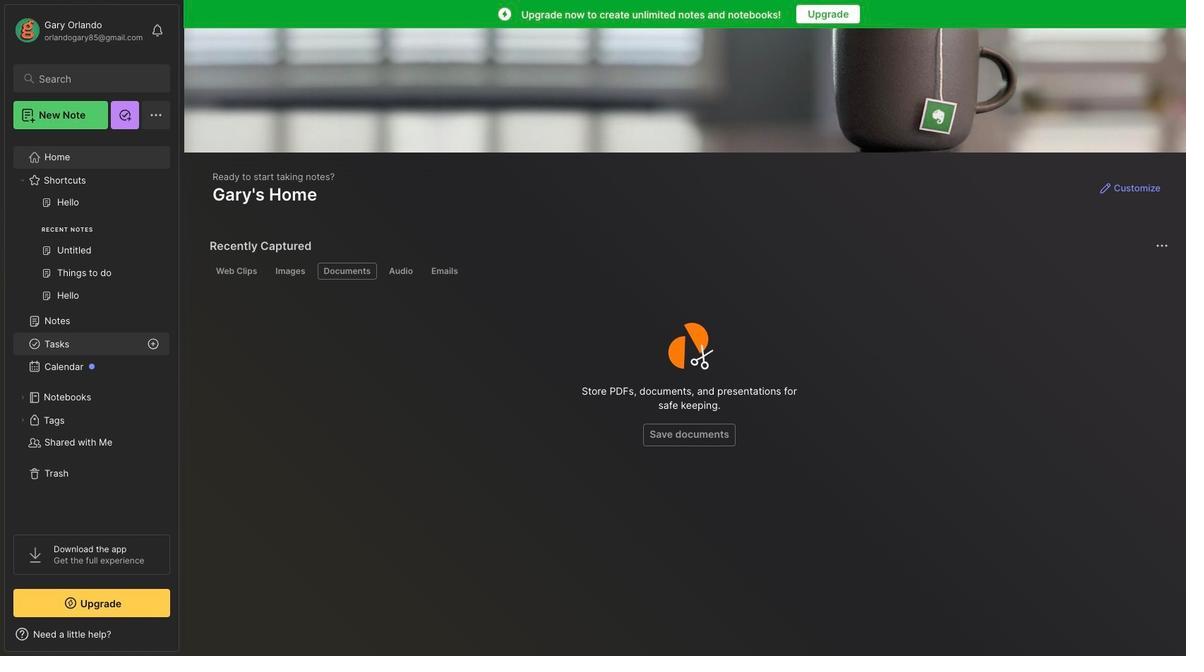 Task type: vqa. For each thing, say whether or not it's contained in the screenshot.
fifth tab
yes



Task type: describe. For each thing, give the bounding box(es) containing it.
Account field
[[13, 16, 143, 44]]

tree inside main element
[[5, 138, 179, 522]]

expand tags image
[[18, 416, 27, 424]]

click to collapse image
[[178, 630, 189, 647]]



Task type: locate. For each thing, give the bounding box(es) containing it.
1 tab from the left
[[210, 263, 264, 280]]

4 tab from the left
[[383, 263, 420, 280]]

expand notebooks image
[[18, 393, 27, 402]]

WHAT'S NEW field
[[5, 623, 179, 646]]

more actions image
[[1154, 237, 1171, 254]]

More actions field
[[1153, 236, 1172, 256]]

main element
[[0, 0, 184, 656]]

group inside main element
[[13, 191, 170, 316]]

None search field
[[39, 70, 158, 87]]

group
[[13, 191, 170, 316]]

tree
[[5, 138, 179, 522]]

5 tab from the left
[[425, 263, 465, 280]]

Search text field
[[39, 72, 158, 85]]

none search field inside main element
[[39, 70, 158, 87]]

3 tab from the left
[[317, 263, 377, 280]]

2 tab from the left
[[269, 263, 312, 280]]

tab
[[210, 263, 264, 280], [269, 263, 312, 280], [317, 263, 377, 280], [383, 263, 420, 280], [425, 263, 465, 280]]

tab list
[[210, 263, 1167, 280]]



